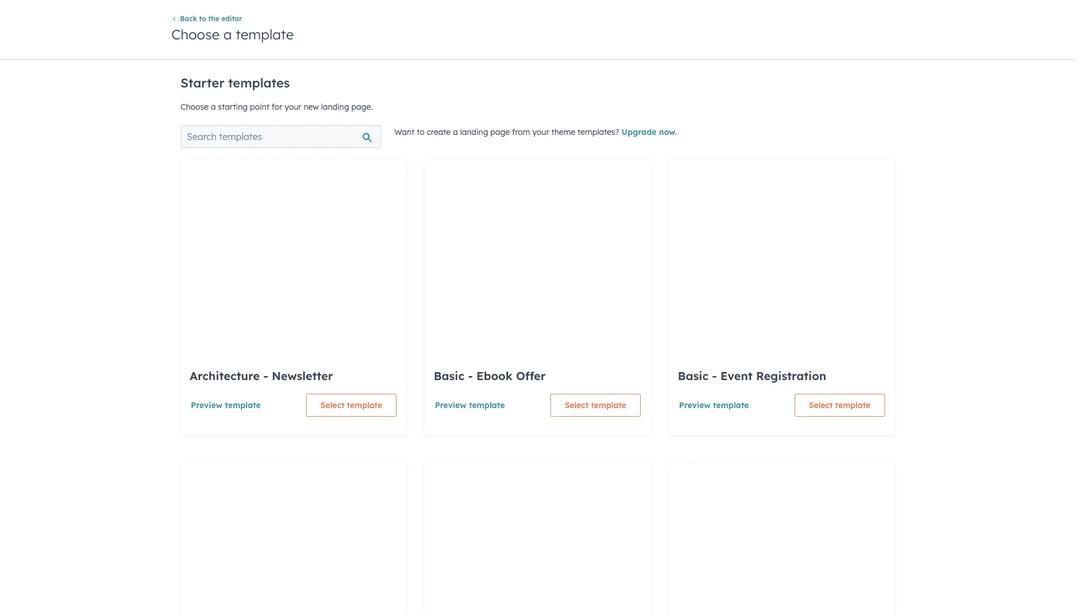 Task type: vqa. For each thing, say whether or not it's contained in the screenshot.
All pipelines
no



Task type: locate. For each thing, give the bounding box(es) containing it.
1 select template from the left
[[321, 401, 382, 411]]

choose down the back
[[171, 26, 220, 43]]

2 vertical spatial a
[[453, 127, 458, 137]]

0 horizontal spatial to
[[199, 15, 206, 23]]

select template button for basic - ebook offer
[[550, 394, 641, 417]]

back to the editor
[[180, 15, 242, 23]]

to for want
[[417, 127, 425, 137]]

0 horizontal spatial select
[[321, 401, 345, 411]]

template selection page description element
[[181, 70, 895, 114]]

- for ebook
[[468, 369, 473, 383]]

to right the want
[[417, 127, 425, 137]]

select for architecture - newsletter
[[321, 401, 345, 411]]

to left the
[[199, 15, 206, 23]]

select
[[321, 401, 345, 411], [565, 401, 589, 411], [809, 401, 833, 411]]

a
[[223, 26, 232, 43], [211, 102, 216, 112], [453, 127, 458, 137]]

3 select template from the left
[[809, 401, 871, 411]]

1 horizontal spatial preview
[[435, 401, 467, 411]]

landing right new
[[321, 102, 349, 112]]

1 horizontal spatial select template
[[565, 401, 626, 411]]

3 select from the left
[[809, 401, 833, 411]]

2 preview from the left
[[435, 401, 467, 411]]

0 vertical spatial your
[[285, 102, 301, 112]]

back to the editor link
[[171, 15, 242, 23]]

0 horizontal spatial basic
[[434, 369, 464, 383]]

0 horizontal spatial preview template button
[[190, 394, 261, 417]]

- left ebook
[[468, 369, 473, 383]]

basic left event
[[678, 369, 709, 383]]

0 horizontal spatial your
[[285, 102, 301, 112]]

template
[[236, 26, 294, 43], [225, 401, 261, 411], [347, 401, 382, 411], [469, 401, 505, 411], [591, 401, 626, 411], [713, 401, 749, 411], [835, 401, 871, 411]]

select template
[[321, 401, 382, 411], [565, 401, 626, 411], [809, 401, 871, 411]]

- left 'newsletter'
[[263, 369, 268, 383]]

templates?
[[578, 127, 619, 137]]

2 horizontal spatial select template
[[809, 401, 871, 411]]

1 vertical spatial to
[[417, 127, 425, 137]]

0 horizontal spatial select template button
[[306, 394, 397, 417]]

1 horizontal spatial basic
[[678, 369, 709, 383]]

a down editor
[[223, 26, 232, 43]]

- left event
[[712, 369, 717, 383]]

1 preview template from the left
[[191, 401, 261, 411]]

a inside 'element'
[[211, 102, 216, 112]]

1 horizontal spatial to
[[417, 127, 425, 137]]

choose
[[171, 26, 220, 43], [181, 102, 209, 112]]

to for back
[[199, 15, 206, 23]]

your inside template selection page description 'element'
[[285, 102, 301, 112]]

basic for basic - event registration
[[678, 369, 709, 383]]

select template button
[[306, 394, 397, 417], [550, 394, 641, 417], [795, 394, 885, 417]]

preview template for newsletter
[[191, 401, 261, 411]]

preview template
[[191, 401, 261, 411], [435, 401, 505, 411], [679, 401, 749, 411]]

preview template down architecture
[[191, 401, 261, 411]]

now.
[[659, 127, 677, 137]]

starter
[[181, 75, 224, 91]]

1 horizontal spatial select template button
[[550, 394, 641, 417]]

1 vertical spatial landing
[[460, 127, 488, 137]]

the
[[208, 15, 219, 23]]

your right from
[[532, 127, 549, 137]]

preview template down event
[[679, 401, 749, 411]]

page.
[[351, 102, 373, 112]]

preview template down basic - ebook offer
[[435, 401, 505, 411]]

2 basic from the left
[[678, 369, 709, 383]]

1 horizontal spatial preview template
[[435, 401, 505, 411]]

preview
[[191, 401, 222, 411], [435, 401, 467, 411], [679, 401, 711, 411]]

1 horizontal spatial preview template button
[[434, 394, 505, 417]]

basic - event registration
[[678, 369, 826, 383]]

0 horizontal spatial preview template
[[191, 401, 261, 411]]

2 - from the left
[[468, 369, 473, 383]]

choose inside template selection page description 'element'
[[181, 102, 209, 112]]

0 horizontal spatial select template
[[321, 401, 382, 411]]

1 vertical spatial your
[[532, 127, 549, 137]]

1 select from the left
[[321, 401, 345, 411]]

architecture
[[190, 369, 260, 383]]

2 horizontal spatial preview template
[[679, 401, 749, 411]]

0 vertical spatial to
[[199, 15, 206, 23]]

a right create
[[453, 127, 458, 137]]

1 vertical spatial a
[[211, 102, 216, 112]]

upgrade
[[622, 127, 657, 137]]

create
[[427, 127, 451, 137]]

preview template button for event
[[678, 394, 750, 417]]

0 horizontal spatial -
[[263, 369, 268, 383]]

basic
[[434, 369, 464, 383], [678, 369, 709, 383]]

preview template button down architecture
[[190, 394, 261, 417]]

0 vertical spatial landing
[[321, 102, 349, 112]]

preview template button down event
[[678, 394, 750, 417]]

0 horizontal spatial a
[[211, 102, 216, 112]]

preview template button for newsletter
[[190, 394, 261, 417]]

your right for
[[285, 102, 301, 112]]

1 vertical spatial choose
[[181, 102, 209, 112]]

3 - from the left
[[712, 369, 717, 383]]

2 horizontal spatial select
[[809, 401, 833, 411]]

point
[[250, 102, 269, 112]]

3 preview template from the left
[[679, 401, 749, 411]]

2 select template button from the left
[[550, 394, 641, 417]]

1 horizontal spatial landing
[[460, 127, 488, 137]]

-
[[263, 369, 268, 383], [468, 369, 473, 383], [712, 369, 717, 383]]

3 select template button from the left
[[795, 394, 885, 417]]

theme
[[551, 127, 575, 137]]

upgrade now. button
[[622, 127, 677, 137]]

preview template button
[[190, 394, 261, 417], [434, 394, 505, 417], [678, 394, 750, 417]]

preview template for event
[[679, 401, 749, 411]]

want
[[395, 127, 415, 137]]

basic left ebook
[[434, 369, 464, 383]]

choose down starter
[[181, 102, 209, 112]]

1 horizontal spatial select
[[565, 401, 589, 411]]

your
[[285, 102, 301, 112], [532, 127, 549, 137]]

3 preview template button from the left
[[678, 394, 750, 417]]

2 select template from the left
[[565, 401, 626, 411]]

landing left page
[[460, 127, 488, 137]]

to
[[199, 15, 206, 23], [417, 127, 425, 137]]

landing
[[321, 102, 349, 112], [460, 127, 488, 137]]

0 horizontal spatial landing
[[321, 102, 349, 112]]

a left starting
[[211, 102, 216, 112]]

a for template
[[223, 26, 232, 43]]

0 vertical spatial a
[[223, 26, 232, 43]]

- for event
[[712, 369, 717, 383]]

select template for basic - ebook offer
[[565, 401, 626, 411]]

1 - from the left
[[263, 369, 268, 383]]

1 horizontal spatial a
[[223, 26, 232, 43]]

1 preview from the left
[[191, 401, 222, 411]]

select for basic - event registration
[[809, 401, 833, 411]]

1 select template button from the left
[[306, 394, 397, 417]]

2 preview template from the left
[[435, 401, 505, 411]]

2 horizontal spatial preview
[[679, 401, 711, 411]]

2 select from the left
[[565, 401, 589, 411]]

1 preview template button from the left
[[190, 394, 261, 417]]

basic for basic - ebook offer
[[434, 369, 464, 383]]

2 horizontal spatial select template button
[[795, 394, 885, 417]]

select template button for basic - event registration
[[795, 394, 885, 417]]

1 basic from the left
[[434, 369, 464, 383]]

0 horizontal spatial preview
[[191, 401, 222, 411]]

2 horizontal spatial preview template button
[[678, 394, 750, 417]]

0 vertical spatial choose
[[171, 26, 220, 43]]

choose a template
[[171, 26, 294, 43]]

3 preview from the left
[[679, 401, 711, 411]]

newsletter
[[272, 369, 333, 383]]

2 preview template button from the left
[[434, 394, 505, 417]]

2 horizontal spatial -
[[712, 369, 717, 383]]

starting
[[218, 102, 248, 112]]

select template button for architecture - newsletter
[[306, 394, 397, 417]]

offer
[[516, 369, 546, 383]]

select for basic - ebook offer
[[565, 401, 589, 411]]

preview template button down basic - ebook offer
[[434, 394, 505, 417]]

1 horizontal spatial -
[[468, 369, 473, 383]]

1 horizontal spatial your
[[532, 127, 549, 137]]



Task type: describe. For each thing, give the bounding box(es) containing it.
event
[[721, 369, 753, 383]]

- for newsletter
[[263, 369, 268, 383]]

template search bar search field
[[181, 125, 381, 148]]

page
[[490, 127, 510, 137]]

for
[[272, 102, 282, 112]]

preview template button for ebook
[[434, 394, 505, 417]]

preview for basic - event registration
[[679, 401, 711, 411]]

new
[[304, 102, 319, 112]]

registration
[[756, 369, 826, 383]]

choose for choose a template
[[171, 26, 220, 43]]

select template for architecture - newsletter
[[321, 401, 382, 411]]

preview for basic - ebook offer
[[435, 401, 467, 411]]

templates
[[228, 75, 290, 91]]

basic - ebook offer
[[434, 369, 546, 383]]

architecture - newsletter
[[190, 369, 333, 383]]

select template for basic - event registration
[[809, 401, 871, 411]]

ebook
[[476, 369, 513, 383]]

from
[[512, 127, 530, 137]]

editor
[[221, 15, 242, 23]]

choose a starting point for your new landing page.
[[181, 102, 373, 112]]

preview for architecture - newsletter
[[191, 401, 222, 411]]

back
[[180, 15, 197, 23]]

a for starting
[[211, 102, 216, 112]]

want to create a landing page from your theme templates? upgrade now.
[[395, 127, 677, 137]]

choose for choose a starting point for your new landing page.
[[181, 102, 209, 112]]

starter templates
[[181, 75, 290, 91]]

landing inside template selection page description 'element'
[[321, 102, 349, 112]]

preview template for ebook
[[435, 401, 505, 411]]

2 horizontal spatial a
[[453, 127, 458, 137]]



